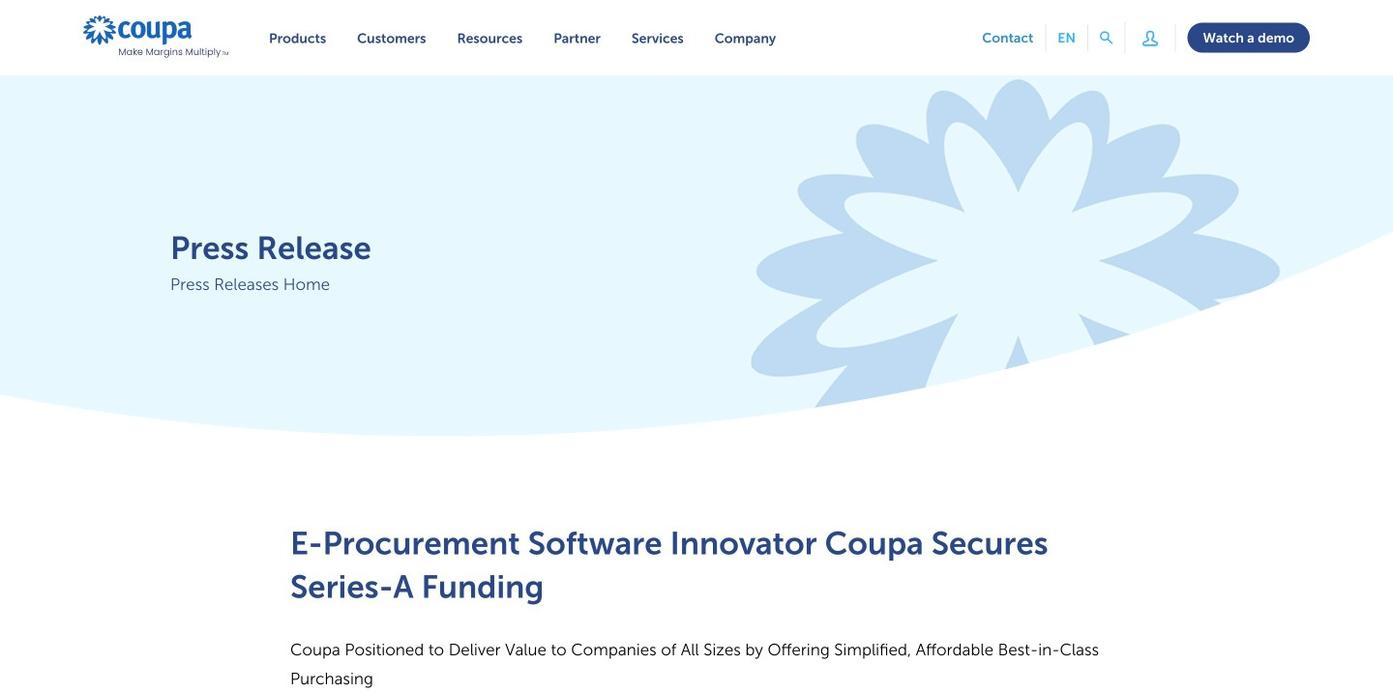 Task type: describe. For each thing, give the bounding box(es) containing it.
mag glass image
[[1100, 31, 1113, 44]]

platform_user_centric image
[[1137, 25, 1163, 51]]

home image
[[83, 15, 228, 58]]



Task type: vqa. For each thing, say whether or not it's contained in the screenshot.
Headshot of staff member image
no



